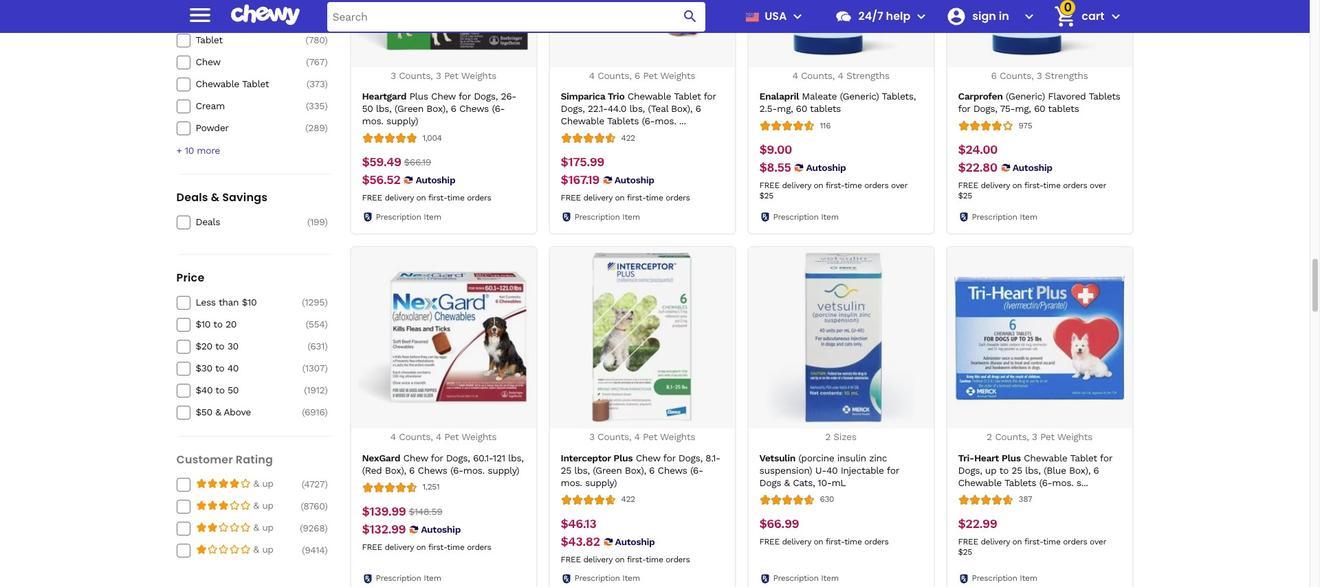 Task type: vqa. For each thing, say whether or not it's contained in the screenshot.
the 'first-' in the $22.99 FREE delivery on first-time orders over $25
yes



Task type: locate. For each thing, give the bounding box(es) containing it.
prescription item down $56.52 text field
[[376, 212, 441, 222]]

6 down 3 counts, 4 pet weights
[[649, 465, 655, 476]]

( for 335
[[306, 100, 309, 111]]

9 ) from the top
[[325, 319, 328, 330]]

first- for $43.82
[[627, 555, 646, 565]]

counts, up chew for dogs, 60.1-121 lbs, (red box), 6 chews (6-mos. supply)
[[399, 432, 433, 443]]

( for 6916
[[302, 407, 305, 418]]

mos. down (blue at the right of the page
[[1052, 478, 1074, 489]]

weights up plus chew for dogs, 26- 50 lbs, (green box), 6 chews (6- mos. supply)
[[461, 70, 496, 81]]

to
[[213, 319, 223, 330], [215, 341, 224, 352], [215, 363, 224, 374], [215, 385, 225, 396], [1000, 465, 1009, 476]]

1 horizontal spatial 2
[[987, 432, 992, 443]]

0 horizontal spatial (generic)
[[840, 91, 879, 102]]

(green down heartgard
[[395, 103, 424, 114]]

1 horizontal spatial 60
[[1034, 103, 1046, 114]]

lbs, inside chew for dogs, 60.1-121 lbs, (red box), 6 chews (6-mos. supply)
[[508, 453, 524, 464]]

to for $20
[[215, 341, 224, 352]]

0 horizontal spatial (green
[[395, 103, 424, 114]]

422 down chewable tablet for dogs, 22.1-44.0 lbs, (teal box), 6 chewable tablets (6-mos. ...
[[621, 133, 635, 143]]

$25 for $22.80
[[958, 191, 972, 201]]

item for $132.99
[[424, 574, 441, 584]]

item for $22.80
[[1020, 212, 1038, 222]]

4
[[589, 70, 595, 81], [792, 70, 798, 81], [838, 70, 844, 81], [390, 432, 396, 443], [436, 432, 441, 443], [634, 432, 640, 443]]

0 horizontal spatial 60
[[796, 103, 807, 114]]

first- for $8.55
[[826, 181, 845, 191]]

$25 down $22.99 text field
[[958, 548, 972, 558]]

dogs, inside (generic) flavored tablets for dogs, 75-mg, 60 tablets
[[974, 103, 998, 114]]

2 60 from the left
[[1034, 103, 1046, 114]]

14 ) from the top
[[325, 479, 328, 490]]

prescription image down $22.99 text field
[[958, 574, 969, 585]]

simparica
[[561, 91, 605, 102]]

free delivery on first-time orders for $43.82
[[561, 555, 690, 565]]

to left 20
[[213, 319, 223, 330]]

delivery inside $22.99 free delivery on first-time orders over $25
[[981, 538, 1010, 547]]

chewable up the (teal
[[628, 91, 671, 102]]

( 767 )
[[306, 56, 328, 67]]

2 & up from the top
[[253, 500, 274, 511]]

item for $8.55
[[821, 212, 839, 222]]

2 25 from the left
[[1012, 465, 1022, 476]]

free delivery on first-time orders for $132.99
[[362, 543, 491, 553]]

delivery down $43.82 text box
[[583, 555, 613, 565]]

strengths for $24.00
[[1045, 70, 1088, 81]]

$59.49
[[362, 155, 401, 169]]

tablets
[[1089, 91, 1121, 102], [607, 116, 639, 127], [1005, 478, 1036, 489]]

nexgard chew for dogs, 60.1-121 lbs, (red box), 6 chews (6-mos. supply) image
[[358, 253, 529, 424]]

lbs, inside chew for dogs, 8.1- 25 lbs, (green box), 6 chews (6- mos. supply)
[[574, 465, 590, 476]]

box), up 1,004
[[427, 103, 448, 114]]

for inside (generic) flavored tablets for dogs, 75-mg, 60 tablets
[[958, 103, 971, 114]]

(generic) up 75-
[[1006, 91, 1045, 102]]

over for $8.55
[[891, 181, 908, 191]]

1 horizontal spatial 50
[[362, 103, 373, 114]]

(6- down 3 counts, 4 pet weights
[[690, 465, 703, 476]]

1 horizontal spatial prescription image
[[561, 574, 572, 585]]

40 down the 30 at the left of page
[[227, 363, 239, 374]]

chews inside plus chew for dogs, 26- 50 lbs, (green box), 6 chews (6- mos. supply)
[[459, 103, 489, 114]]

tablets down 44.0
[[607, 116, 639, 127]]

1307
[[305, 363, 325, 374]]

item for $167.19
[[623, 212, 640, 222]]

1 vertical spatial supply)
[[488, 465, 519, 476]]

pet up chew for dogs, 60.1-121 lbs, (red box), 6 chews (6-mos. supply)
[[444, 432, 459, 443]]

strengths up the flavored
[[1045, 70, 1088, 81]]

dogs, down simparica
[[561, 103, 585, 114]]

$43.82
[[561, 535, 600, 549]]

60 inside maleate (generic) tablets, 2.5-mg, 60 tablets
[[796, 103, 807, 114]]

1 & up from the top
[[253, 478, 274, 489]]

over inside $22.99 free delivery on first-time orders over $25
[[1090, 538, 1106, 547]]

2 strengths from the left
[[1045, 70, 1088, 81]]

prescription for $43.82
[[575, 574, 620, 584]]

autoship right $43.82 text box
[[615, 537, 655, 548]]

mos. down interceptor
[[561, 478, 582, 489]]

$132.99
[[362, 522, 406, 537]]

dogs, inside chewable tablet for dogs, up to 25 lbs, (blue box), 6 chewable tablets (6-mos. s...
[[958, 465, 982, 476]]

0 horizontal spatial 2
[[825, 432, 831, 443]]

tablets right the flavored
[[1089, 91, 1121, 102]]

s...
[[1077, 478, 1088, 489]]

filled star image
[[207, 500, 218, 511], [207, 522, 218, 533], [229, 522, 240, 533], [240, 522, 251, 533], [240, 544, 251, 555]]

) for ( 780 )
[[325, 34, 328, 45]]

chew down 3 counts, 3 pet weights
[[431, 91, 456, 102]]

554
[[309, 319, 325, 330]]

6 inside chew for dogs, 8.1- 25 lbs, (green box), 6 chews (6- mos. supply)
[[649, 465, 655, 476]]

box), inside chew for dogs, 8.1- 25 lbs, (green box), 6 chews (6- mos. supply)
[[625, 465, 646, 476]]

mg, up 975
[[1015, 103, 1031, 114]]

free delivery on first-time orders over $25 for $8.55
[[760, 181, 908, 201]]

delivery for $132.99
[[385, 543, 414, 553]]

4 up chew for dogs, 8.1- 25 lbs, (green box), 6 chews (6- mos. supply)
[[634, 432, 640, 443]]

free down $132.99 text field
[[362, 543, 382, 553]]

6 right (red
[[409, 465, 415, 476]]

2 vertical spatial tablets
[[1005, 478, 1036, 489]]

free down $66.99 text box
[[760, 538, 780, 547]]

autoship
[[806, 162, 846, 173], [1013, 162, 1053, 173], [416, 175, 455, 186], [615, 175, 654, 186], [421, 524, 461, 535], [615, 537, 655, 548]]

tablets
[[810, 103, 841, 114], [1048, 103, 1079, 114]]

) for ( 335 )
[[325, 100, 328, 111]]

tablet down capsule
[[196, 34, 223, 45]]

chews down 3 counts, 4 pet weights
[[658, 465, 687, 476]]

$30 to 40
[[196, 363, 239, 374]]

autoship down $66.19 text field
[[416, 175, 455, 186]]

24/7
[[859, 8, 884, 24]]

box), down nexgard
[[385, 465, 406, 476]]

0 vertical spatial (green
[[395, 103, 424, 114]]

to right $40
[[215, 385, 225, 396]]

free delivery on first-time orders
[[362, 193, 491, 203], [561, 193, 690, 203], [362, 543, 491, 553], [561, 555, 690, 565]]

1 vertical spatial deals
[[196, 216, 220, 227]]

1 ) from the top
[[325, 12, 328, 23]]

pet for $167.19
[[643, 70, 658, 81]]

$8.55
[[760, 160, 791, 175]]

373
[[309, 78, 325, 89]]

supply) for $43.82
[[585, 478, 617, 489]]

0 horizontal spatial tablets
[[810, 103, 841, 114]]

maleate
[[802, 91, 837, 102]]

free down $8.55 text box
[[760, 181, 780, 191]]

(6- inside chewable tablet for dogs, 22.1-44.0 lbs, (teal box), 6 chewable tablets (6-mos. ...
[[642, 116, 655, 127]]

supply) inside plus chew for dogs, 26- 50 lbs, (green box), 6 chews (6- mos. supply)
[[386, 116, 418, 127]]

simparica trio
[[561, 91, 625, 102]]

autoship down $148.59 text field
[[421, 524, 461, 535]]

) for ( 9414 )
[[325, 545, 328, 556]]

2 sizes
[[825, 432, 857, 443]]

prescription down $43.82 text box
[[575, 574, 620, 584]]

$66.99 text field
[[760, 517, 799, 532]]

box), inside plus chew for dogs, 26- 50 lbs, (green box), 6 chews (6- mos. supply)
[[427, 103, 448, 114]]

2 horizontal spatial tablets
[[1089, 91, 1121, 102]]

tablet for chewable tablet for dogs, up to 25 lbs, (blue box), 6 chewable tablets (6-mos. s...
[[1070, 453, 1097, 464]]

prescription image for $132.99
[[362, 574, 373, 585]]

free inside the $66.99 free delivery on first-time orders
[[760, 538, 780, 547]]

empty star image
[[196, 478, 207, 489], [229, 478, 240, 489], [240, 478, 251, 489], [207, 500, 218, 511], [218, 500, 229, 511], [240, 500, 251, 511], [229, 522, 240, 533], [229, 544, 240, 555]]

) for ( 289 )
[[325, 122, 328, 133]]

to inside $20 to 30 link
[[215, 341, 224, 352]]

0 horizontal spatial chews
[[418, 465, 447, 476]]

sign in
[[973, 8, 1009, 24]]

) for ( 3303 )
[[325, 12, 328, 23]]

0 vertical spatial supply)
[[386, 116, 418, 127]]

zinc
[[869, 453, 887, 464]]

supply) down 121
[[488, 465, 519, 476]]

1 horizontal spatial tablets
[[1048, 103, 1079, 114]]

24/7 help
[[859, 8, 911, 24]]

0 horizontal spatial prescription image
[[362, 212, 373, 223]]

delivery down $56.52 text field
[[385, 193, 414, 203]]

5 ) from the top
[[325, 100, 328, 111]]

1 vertical spatial tablets
[[607, 116, 639, 127]]

( for 1307
[[302, 363, 305, 374]]

$24.00
[[958, 143, 998, 157]]

1 horizontal spatial 25
[[1012, 465, 1022, 476]]

0 horizontal spatial 25
[[561, 465, 571, 476]]

up for ( 8760 )
[[262, 500, 274, 511]]

prescription image down $22.80 text box on the top right of the page
[[958, 212, 969, 223]]

suspension)
[[760, 465, 812, 476]]

1 horizontal spatial (green
[[593, 465, 622, 476]]

(6- inside chew for dogs, 8.1- 25 lbs, (green box), 6 chews (6- mos. supply)
[[690, 465, 703, 476]]

item for $56.52
[[424, 212, 441, 222]]

1,251
[[423, 483, 440, 493]]

up left 9414
[[262, 544, 274, 555]]

box), up "s..."
[[1069, 465, 1091, 476]]

prescription item down $43.82 text box
[[575, 574, 640, 584]]

chewy home image
[[231, 0, 299, 30]]

1 mg, from the left
[[777, 103, 793, 114]]

& inside (porcine insulin zinc suspension) u-40 injectable for dogs & cats, 10-ml
[[784, 478, 790, 489]]

to for $10
[[213, 319, 223, 330]]

1 horizontal spatial strengths
[[1045, 70, 1088, 81]]

4 & up from the top
[[253, 544, 274, 555]]

chew for chew for dogs, 8.1- 25 lbs, (green box), 6 chews (6- mos. supply)
[[636, 453, 661, 464]]

$25 for $8.55
[[760, 191, 774, 201]]

above
[[224, 407, 251, 418]]

autoship for $167.19
[[615, 175, 654, 186]]

8 ) from the top
[[325, 297, 328, 308]]

) for ( 4727 )
[[325, 479, 328, 490]]

$25
[[760, 191, 774, 201], [958, 191, 972, 201], [958, 548, 972, 558]]

chew inside chew for dogs, 60.1-121 lbs, (red box), 6 chews (6-mos. supply)
[[403, 453, 428, 464]]

3 up (generic) flavored tablets for dogs, 75-mg, 60 tablets
[[1037, 70, 1042, 81]]

0 horizontal spatial mg,
[[777, 103, 793, 114]]

menu image
[[186, 1, 214, 29]]

first- for $132.99
[[428, 543, 447, 553]]

delivery down $66.99 text box
[[782, 538, 811, 547]]

supply)
[[386, 116, 418, 127], [488, 465, 519, 476], [585, 478, 617, 489]]

2 tablets from the left
[[1048, 103, 1079, 114]]

7 ) from the top
[[325, 216, 328, 227]]

orders for $56.52
[[467, 193, 491, 203]]

free delivery on first-time orders over $25 for $22.80
[[958, 181, 1106, 201]]

prescription image down $167.19 text box
[[561, 212, 572, 223]]

1 horizontal spatial free delivery on first-time orders over $25
[[958, 181, 1106, 201]]

prescription down $56.52 text field
[[376, 212, 421, 222]]

) for ( 8760 )
[[325, 501, 328, 512]]

3 up plus chew for dogs, 26- 50 lbs, (green box), 6 chews (6- mos. supply)
[[436, 70, 441, 81]]

plus down 3 counts, 3 pet weights
[[409, 91, 428, 102]]

$43.82 text field
[[561, 535, 600, 550]]

free down $167.19 text box
[[561, 193, 581, 203]]

$132.99 text field
[[362, 522, 406, 538]]

free delivery on first-time orders down $43.82 text box
[[561, 555, 690, 565]]

$66.99
[[760, 517, 799, 531]]

1295
[[305, 297, 325, 308]]

387
[[1019, 495, 1032, 505]]

0 horizontal spatial strengths
[[847, 70, 890, 81]]

12 ) from the top
[[325, 385, 328, 396]]

1 25 from the left
[[561, 465, 571, 476]]

+
[[176, 145, 182, 156]]

20
[[226, 319, 237, 330]]

2 422 from the top
[[621, 495, 635, 505]]

delivery inside the $66.99 free delivery on first-time orders
[[782, 538, 811, 547]]

price
[[176, 270, 205, 286]]

to inside chewable tablet for dogs, up to 25 lbs, (blue box), 6 chewable tablets (6-mos. s...
[[1000, 465, 1009, 476]]

tablets inside chewable tablet for dogs, 22.1-44.0 lbs, (teal box), 6 chewable tablets (6-mos. ...
[[607, 116, 639, 127]]

& up for ( 4727 )
[[253, 478, 274, 489]]

prescription image
[[362, 212, 373, 223], [958, 212, 969, 223], [561, 574, 572, 585]]

1 vertical spatial (green
[[593, 465, 622, 476]]

(6- inside chewable tablet for dogs, up to 25 lbs, (blue box), 6 chewable tablets (6-mos. s...
[[1039, 478, 1052, 489]]

chew inside chew for dogs, 8.1- 25 lbs, (green box), 6 chews (6- mos. supply)
[[636, 453, 661, 464]]

dogs, down carprofen
[[974, 103, 998, 114]]

2 vertical spatial supply)
[[585, 478, 617, 489]]

up inside chewable tablet for dogs, up to 25 lbs, (blue box), 6 chewable tablets (6-mos. s...
[[985, 465, 997, 476]]

1 422 from the top
[[621, 133, 635, 143]]

( 9414 )
[[302, 545, 328, 556]]

(porcine
[[799, 453, 834, 464]]

3 up chewable tablet for dogs, up to 25 lbs, (blue box), 6 chewable tablets (6-mos. s...
[[1032, 432, 1037, 443]]

autoship down 116
[[806, 162, 846, 173]]

filled star image
[[196, 478, 207, 489], [207, 478, 218, 489], [218, 478, 229, 489], [229, 478, 240, 489], [240, 478, 251, 489], [196, 500, 207, 511], [218, 500, 229, 511], [229, 500, 240, 511], [240, 500, 251, 511], [196, 522, 207, 533], [218, 522, 229, 533], [196, 544, 207, 555], [207, 544, 218, 555], [218, 544, 229, 555], [229, 544, 240, 555]]

$10
[[242, 297, 257, 308], [196, 319, 211, 330]]

630
[[820, 495, 834, 505]]

$22.99 free delivery on first-time orders over $25
[[958, 517, 1106, 558]]

4 up chew for dogs, 60.1-121 lbs, (red box), 6 chews (6-mos. supply)
[[436, 432, 441, 443]]

delivery
[[782, 181, 811, 191], [981, 181, 1010, 191], [385, 193, 414, 203], [583, 193, 613, 203], [782, 538, 811, 547], [981, 538, 1010, 547], [385, 543, 414, 553], [583, 555, 613, 565]]

delivery down $22.99 text field
[[981, 538, 1010, 547]]

supply) down heartgard
[[386, 116, 418, 127]]

delivery down $132.99 text field
[[385, 543, 414, 553]]

0 horizontal spatial tablets
[[607, 116, 639, 127]]

3 & up from the top
[[253, 522, 274, 533]]

chewable up (blue at the right of the page
[[1024, 453, 1068, 464]]

) for ( 1307 )
[[325, 363, 328, 374]]

0 vertical spatial 50
[[362, 103, 373, 114]]

6 counts, 3 strengths
[[991, 70, 1088, 81]]

dogs, left "60.1-"
[[446, 453, 470, 464]]

box), inside chew for dogs, 60.1-121 lbs, (red box), 6 chews (6-mos. supply)
[[385, 465, 406, 476]]

free for $22.80
[[958, 181, 978, 191]]

$22.80
[[958, 160, 998, 175]]

free delivery on first-time orders over $25 down $22.80 text box on the top right of the page
[[958, 181, 1106, 201]]

$20 to 30
[[196, 341, 238, 352]]

orders
[[865, 181, 889, 191], [1063, 181, 1087, 191], [467, 193, 491, 203], [666, 193, 690, 203], [865, 538, 889, 547], [1063, 538, 1087, 547], [467, 543, 491, 553], [666, 555, 690, 565]]

1 free delivery on first-time orders over $25 from the left
[[760, 181, 908, 201]]

$139.99 $148.59
[[362, 505, 442, 519]]

prescription image
[[561, 212, 572, 223], [760, 212, 771, 223], [362, 574, 373, 585], [760, 574, 771, 585], [958, 574, 969, 585]]

$25 down $8.55 text box
[[760, 191, 774, 201]]

over for $22.80
[[1090, 181, 1106, 191]]

chewable inside chewable tablet link
[[196, 78, 239, 89]]

0 horizontal spatial 40
[[227, 363, 239, 374]]

13 ) from the top
[[325, 407, 328, 418]]

cream link
[[196, 99, 293, 112]]

15 ) from the top
[[325, 501, 328, 512]]

delivery for $22.80
[[981, 181, 1010, 191]]

strengths up tablets,
[[847, 70, 890, 81]]

1 horizontal spatial chews
[[459, 103, 489, 114]]

plus inside plus chew for dogs, 26- 50 lbs, (green box), 6 chews (6- mos. supply)
[[409, 91, 428, 102]]

on for $56.52
[[416, 193, 426, 203]]

$59.49 $66.19
[[362, 155, 431, 169]]

1 strengths from the left
[[847, 70, 890, 81]]

(red
[[362, 465, 382, 476]]

2 horizontal spatial plus
[[1002, 453, 1021, 464]]

for inside chew for dogs, 60.1-121 lbs, (red box), 6 chews (6-mos. supply)
[[431, 453, 443, 464]]

chewable
[[196, 78, 239, 89], [628, 91, 671, 102], [561, 116, 604, 127], [1024, 453, 1068, 464], [958, 478, 1002, 489]]

tri-heart plus chewable tablet for dogs, up to 25 lbs, (blue box), 6 chewable tablets (6-mos. supply) image
[[955, 253, 1125, 424]]

chewy support image
[[835, 8, 853, 25]]

up left 8760
[[262, 500, 274, 511]]

0 horizontal spatial 50
[[228, 385, 239, 396]]

up left the 9268
[[262, 522, 274, 533]]

1 horizontal spatial mg,
[[1015, 103, 1031, 114]]

(porcine insulin zinc suspension) u-40 injectable for dogs & cats, 10-ml
[[760, 453, 899, 489]]

1 horizontal spatial 40
[[827, 465, 838, 476]]

help menu image
[[913, 8, 930, 25]]

menu image
[[790, 8, 806, 25]]

chews inside chew for dogs, 8.1- 25 lbs, (green box), 6 chews (6- mos. supply)
[[658, 465, 687, 476]]

1 vertical spatial 40
[[827, 465, 838, 476]]

(green down interceptor plus
[[593, 465, 622, 476]]

orders for $8.55
[[865, 181, 889, 191]]

1 horizontal spatial $10
[[242, 297, 257, 308]]

3 counts, 3 pet weights
[[391, 70, 496, 81]]

on for $43.82
[[615, 555, 625, 565]]

$10 right than
[[242, 297, 257, 308]]

tri-
[[958, 453, 974, 464]]

first- for $22.80
[[1025, 181, 1043, 191]]

autoship for $132.99
[[421, 524, 461, 535]]

767
[[309, 56, 325, 67]]

tablet up ...
[[674, 91, 701, 102]]

dogs, left "26-"
[[474, 91, 498, 102]]

17 ) from the top
[[325, 545, 328, 556]]

free delivery on first-time orders down $167.19 text box
[[561, 193, 690, 203]]

prescription image down $43.82 text box
[[561, 574, 572, 585]]

orders inside $22.99 free delivery on first-time orders over $25
[[1063, 538, 1087, 547]]

usa
[[765, 8, 787, 24]]

(6- down (blue at the right of the page
[[1039, 478, 1052, 489]]

prescription item down $22.99 free delivery on first-time orders over $25
[[972, 574, 1038, 584]]

heart
[[974, 453, 999, 464]]

deals for deals
[[196, 216, 220, 227]]

prescription item for $43.82
[[575, 574, 640, 584]]

up down rating
[[262, 478, 274, 489]]

empty star image
[[207, 478, 218, 489], [218, 478, 229, 489], [196, 500, 207, 511], [229, 500, 240, 511], [196, 522, 207, 533], [207, 522, 218, 533], [218, 522, 229, 533], [240, 522, 251, 533], [196, 544, 207, 555], [207, 544, 218, 555], [218, 544, 229, 555], [240, 544, 251, 555]]

& up
[[253, 478, 274, 489], [253, 500, 274, 511], [253, 522, 274, 533], [253, 544, 274, 555]]

deals link
[[196, 216, 293, 228]]

weights up "60.1-"
[[462, 432, 497, 443]]

$40 to 50 link
[[196, 384, 293, 397]]

to for $40
[[215, 385, 225, 396]]

prescription item down $132.99 text field
[[376, 574, 441, 584]]

4 ) from the top
[[325, 78, 328, 89]]

item for $43.82
[[623, 574, 640, 584]]

mg, inside maleate (generic) tablets, 2.5-mg, 60 tablets
[[777, 103, 793, 114]]

( for 3303
[[301, 12, 303, 23]]

1 horizontal spatial (generic)
[[1006, 91, 1045, 102]]

(6- down "26-"
[[492, 103, 505, 114]]

to right $30
[[215, 363, 224, 374]]

to inside $10 to 20 link
[[213, 319, 223, 330]]

enalapril
[[760, 91, 799, 102]]

for
[[459, 91, 471, 102], [704, 91, 716, 102], [958, 103, 971, 114], [431, 453, 443, 464], [663, 453, 676, 464], [1100, 453, 1112, 464], [887, 465, 899, 476]]

2 (generic) from the left
[[1006, 91, 1045, 102]]

for inside (porcine insulin zinc suspension) u-40 injectable for dogs & cats, 10-ml
[[887, 465, 899, 476]]

prescription
[[376, 212, 421, 222], [575, 212, 620, 222], [773, 212, 819, 222], [972, 212, 1017, 222], [376, 574, 421, 584], [575, 574, 620, 584], [773, 574, 819, 584], [972, 574, 1017, 584]]

free for $43.82
[[561, 555, 581, 565]]

prescription for $167.19
[[575, 212, 620, 222]]

2 left sizes
[[825, 432, 831, 443]]

lbs,
[[376, 103, 392, 114], [630, 103, 645, 114], [508, 453, 524, 464], [574, 465, 590, 476], [1025, 465, 1041, 476]]

) for ( 767 )
[[325, 56, 328, 67]]

orders for $43.82
[[666, 555, 690, 565]]

0 vertical spatial deals
[[176, 190, 208, 205]]

cart menu image
[[1108, 8, 1124, 25]]

$24.00 text field
[[958, 143, 998, 158]]

supply) inside chew for dogs, 8.1- 25 lbs, (green box), 6 chews (6- mos. supply)
[[585, 478, 617, 489]]

) for ( 6916 )
[[325, 407, 328, 418]]

( for 9414
[[302, 545, 305, 556]]

chewable tablet
[[196, 78, 269, 89]]

2 horizontal spatial supply)
[[585, 478, 617, 489]]

6 ) from the top
[[325, 122, 328, 133]]

$148.59
[[409, 507, 442, 518]]

tablet inside chewable tablet for dogs, up to 25 lbs, (blue box), 6 chewable tablets (6-mos. s...
[[1070, 453, 1097, 464]]

11 ) from the top
[[325, 363, 328, 374]]

1 60 from the left
[[796, 103, 807, 114]]

chews inside chew for dogs, 60.1-121 lbs, (red box), 6 chews (6-mos. supply)
[[418, 465, 447, 476]]

time inside the $66.99 free delivery on first-time orders
[[845, 538, 862, 547]]

plus chew for dogs, 26- 50 lbs, (green box), 6 chews (6- mos. supply)
[[362, 91, 516, 127]]

16 ) from the top
[[325, 523, 328, 534]]

prescription image down $8.55 text box
[[760, 212, 771, 223]]

to inside $40 to 50 link
[[215, 385, 225, 396]]

1 vertical spatial 422
[[621, 495, 635, 505]]

1 (generic) from the left
[[840, 91, 879, 102]]

mg, inside (generic) flavored tablets for dogs, 75-mg, 60 tablets
[[1015, 103, 1031, 114]]

carprofen (generic) flavored tablets for dogs, 75-mg, 60 tablets image
[[955, 0, 1125, 62]]

to inside $30 to 40 link
[[215, 363, 224, 374]]

box), down 3 counts, 4 pet weights
[[625, 465, 646, 476]]

free for $167.19
[[561, 193, 581, 203]]

chews for $132.99
[[418, 465, 447, 476]]

1 vertical spatial $10
[[196, 319, 211, 330]]

( for 780
[[306, 34, 309, 45]]

2 horizontal spatial prescription image
[[958, 212, 969, 223]]

dogs, inside chew for dogs, 8.1- 25 lbs, (green box), 6 chews (6- mos. supply)
[[679, 453, 703, 464]]

$20
[[196, 341, 212, 352]]

( for 554
[[306, 319, 309, 330]]

dogs, inside plus chew for dogs, 26- 50 lbs, (green box), 6 chews (6- mos. supply)
[[474, 91, 498, 102]]

deals down deals & savings on the left
[[196, 216, 220, 227]]

0 horizontal spatial free delivery on first-time orders over $25
[[760, 181, 908, 201]]

$50
[[196, 407, 212, 418]]

0 horizontal spatial plus
[[409, 91, 428, 102]]

1 tablets from the left
[[810, 103, 841, 114]]

2 ) from the top
[[325, 34, 328, 45]]

$9.00 text field
[[760, 143, 792, 158]]

0 vertical spatial tablets
[[1089, 91, 1121, 102]]

supply) inside chew for dogs, 60.1-121 lbs, (red box), 6 chews (6-mos. supply)
[[488, 465, 519, 476]]

powder
[[196, 122, 229, 133]]

) for ( 9268 )
[[325, 523, 328, 534]]

6 right (blue at the right of the page
[[1094, 465, 1099, 476]]

0 horizontal spatial supply)
[[386, 116, 418, 127]]

tablet inside chewable tablet for dogs, 22.1-44.0 lbs, (teal box), 6 chewable tablets (6-mos. ...
[[674, 91, 701, 102]]

( for 631
[[307, 341, 310, 352]]

0 vertical spatial 40
[[227, 363, 239, 374]]

2 mg, from the left
[[1015, 103, 1031, 114]]

tablets up 387
[[1005, 478, 1036, 489]]

(generic) flavored tablets for dogs, 75-mg, 60 tablets
[[958, 91, 1121, 114]]

10 ) from the top
[[325, 341, 328, 352]]

free down $56.52 text field
[[362, 193, 382, 203]]

chews down 3 counts, 3 pet weights
[[459, 103, 489, 114]]

chew for chew
[[196, 56, 221, 67]]

2 horizontal spatial chews
[[658, 465, 687, 476]]

3 for tri-heart plus
[[1032, 432, 1037, 443]]

1 horizontal spatial tablets
[[1005, 478, 1036, 489]]

on inside $22.99 free delivery on first-time orders over $25
[[1013, 538, 1022, 547]]

mg, down the enalapril
[[777, 103, 793, 114]]

pet up plus chew for dogs, 26- 50 lbs, (green box), 6 chews (6- mos. supply)
[[444, 70, 459, 81]]

2 2 from the left
[[987, 432, 992, 443]]

counts, up 75-
[[1000, 70, 1034, 81]]

$59.49 text field
[[362, 155, 401, 170]]

1 vertical spatial 50
[[228, 385, 239, 396]]

free delivery on first-time orders over $25
[[760, 181, 908, 201], [958, 181, 1106, 201]]

0 vertical spatial 422
[[621, 133, 635, 143]]

3 ) from the top
[[325, 56, 328, 67]]

1 2 from the left
[[825, 432, 831, 443]]

prescription down $8.55 text box
[[773, 212, 819, 222]]

autoship for $43.82
[[615, 537, 655, 548]]

2 free delivery on first-time orders over $25 from the left
[[958, 181, 1106, 201]]

cart
[[1082, 8, 1105, 24]]

delivery for $43.82
[[583, 555, 613, 565]]

first- inside $22.99 free delivery on first-time orders over $25
[[1025, 538, 1043, 547]]

chewable for chewable tablet for dogs, up to 25 lbs, (blue box), 6 chewable tablets (6-mos. s...
[[1024, 453, 1068, 464]]

(generic) down 4 counts, 4 strengths
[[840, 91, 879, 102]]

free for $132.99
[[362, 543, 382, 553]]

prescription item down the $66.99 free delivery on first-time orders
[[773, 574, 839, 584]]

1 horizontal spatial supply)
[[488, 465, 519, 476]]

) for ( 199 )
[[325, 216, 328, 227]]

lbs, right 121
[[508, 453, 524, 464]]

) for ( 373 )
[[325, 78, 328, 89]]

free inside $22.99 free delivery on first-time orders over $25
[[958, 538, 978, 547]]

prescription item for $167.19
[[575, 212, 640, 222]]

weights up the (teal
[[660, 70, 695, 81]]

prescription item down $8.55 text box
[[773, 212, 839, 222]]

3 for heartgard
[[436, 70, 441, 81]]

time for $167.19
[[646, 193, 663, 203]]

free delivery on first-time orders down $66.19 text field
[[362, 193, 491, 203]]

plus
[[409, 91, 428, 102], [614, 453, 633, 464], [1002, 453, 1021, 464]]



Task type: describe. For each thing, give the bounding box(es) containing it.
time for $56.52
[[447, 193, 465, 203]]

counts, for $132.99
[[399, 432, 433, 443]]

customer
[[176, 452, 233, 468]]

cats,
[[793, 478, 815, 489]]

0 horizontal spatial $10
[[196, 319, 211, 330]]

( 199 )
[[307, 216, 328, 227]]

$66.19
[[404, 157, 431, 168]]

account menu image
[[1021, 8, 1038, 25]]

insulin
[[837, 453, 866, 464]]

6 inside chew for dogs, 60.1-121 lbs, (red box), 6 chews (6-mos. supply)
[[409, 465, 415, 476]]

( for 767
[[306, 56, 309, 67]]

lbs, inside chewable tablet for dogs, up to 25 lbs, (blue box), 6 chewable tablets (6-mos. s...
[[1025, 465, 1041, 476]]

submit search image
[[682, 8, 699, 25]]

mos. inside chewable tablet for dogs, up to 25 lbs, (blue box), 6 chewable tablets (6-mos. s...
[[1052, 478, 1074, 489]]

& up for ( 9414 )
[[253, 544, 274, 555]]

3 up interceptor plus
[[589, 432, 595, 443]]

9268
[[303, 523, 325, 534]]

4 counts, 4 pet weights
[[390, 432, 497, 443]]

chewable down 22.1-
[[561, 116, 604, 127]]

$66.19 text field
[[404, 155, 431, 170]]

( for 1295
[[302, 297, 305, 308]]

first- for $167.19
[[627, 193, 646, 203]]

heartgard plus chew for dogs, 26-50 lbs, (green box), 6 chews (6-mos. supply) image
[[358, 0, 529, 62]]

chew inside plus chew for dogs, 26- 50 lbs, (green box), 6 chews (6- mos. supply)
[[431, 91, 456, 102]]

simparica trio chewable tablet for dogs, 22.1-44.0 lbs, (teal box), 6 chewable tablets (6-mos. supply) image
[[557, 0, 728, 62]]

usa button
[[740, 0, 806, 33]]

pet up (blue at the right of the page
[[1040, 432, 1055, 443]]

( for 9268
[[300, 523, 303, 534]]

30
[[227, 341, 238, 352]]

on for $132.99
[[416, 543, 426, 553]]

counts, for $8.55
[[801, 70, 835, 81]]

strengths for $9.00
[[847, 70, 890, 81]]

dogs
[[760, 478, 781, 489]]

prescription for $56.52
[[376, 212, 421, 222]]

(green inside chew for dogs, 8.1- 25 lbs, (green box), 6 chews (6- mos. supply)
[[593, 465, 622, 476]]

25 inside chew for dogs, 8.1- 25 lbs, (green box), 6 chews (6- mos. supply)
[[561, 465, 571, 476]]

prescription down $22.99 free delivery on first-time orders over $25
[[972, 574, 1017, 584]]

(generic) inside (generic) flavored tablets for dogs, 75-mg, 60 tablets
[[1006, 91, 1045, 102]]

$22.99 text field
[[958, 517, 997, 532]]

10-
[[818, 478, 832, 489]]

chew for chew for dogs, 60.1-121 lbs, (red box), 6 chews (6-mos. supply)
[[403, 453, 428, 464]]

$30 to 40 link
[[196, 362, 293, 375]]

& up for ( 8760 )
[[253, 500, 274, 511]]

2 for $22.99
[[987, 432, 992, 443]]

(generic) inside maleate (generic) tablets, 2.5-mg, 60 tablets
[[840, 91, 879, 102]]

in
[[999, 8, 1009, 24]]

on inside the $66.99 free delivery on first-time orders
[[814, 538, 823, 547]]

2 counts, 3 pet weights
[[987, 432, 1093, 443]]

( for 289
[[305, 122, 308, 133]]

chewable for chewable tablet
[[196, 78, 239, 89]]

delivery for $8.55
[[782, 181, 811, 191]]

time for $43.82
[[646, 555, 663, 565]]

tablets inside maleate (generic) tablets, 2.5-mg, 60 tablets
[[810, 103, 841, 114]]

(blue
[[1044, 465, 1066, 476]]

prescription image for $22.80
[[958, 212, 969, 223]]

) for ( 631 )
[[325, 341, 328, 352]]

tablets inside (generic) flavored tablets for dogs, 75-mg, 60 tablets
[[1048, 103, 1079, 114]]

Search text field
[[327, 2, 706, 31]]

2.5-
[[760, 103, 777, 114]]

( 780 )
[[306, 34, 328, 45]]

box), inside chewable tablet for dogs, 22.1-44.0 lbs, (teal box), 6 chewable tablets (6-mos. ...
[[671, 103, 693, 114]]

counts, for $43.82
[[598, 432, 631, 443]]

prescription item for $8.55
[[773, 212, 839, 222]]

( 1307 )
[[302, 363, 328, 374]]

6 inside chewable tablet for dogs, 22.1-44.0 lbs, (teal box), 6 chewable tablets (6-mos. ...
[[696, 103, 701, 114]]

dogs, inside chew for dogs, 60.1-121 lbs, (red box), 6 chews (6-mos. supply)
[[446, 453, 470, 464]]

prescription image down $66.99 text box
[[760, 574, 771, 585]]

mos. inside chew for dogs, 8.1- 25 lbs, (green box), 6 chews (6- mos. supply)
[[561, 478, 582, 489]]

time inside $22.99 free delivery on first-time orders over $25
[[1043, 538, 1061, 547]]

up for ( 9414 )
[[262, 544, 274, 555]]

first- inside the $66.99 free delivery on first-time orders
[[826, 538, 845, 547]]

4 up simparica trio at the top left of page
[[589, 70, 595, 81]]

0 vertical spatial $10
[[242, 297, 257, 308]]

121
[[493, 453, 505, 464]]

ml
[[832, 478, 846, 489]]

on for $167.19
[[615, 193, 625, 203]]

$50 & above link
[[196, 406, 293, 419]]

( for 8760
[[301, 501, 303, 512]]

$9.00
[[760, 143, 792, 157]]

2 for $66.99
[[825, 432, 831, 443]]

9414
[[305, 545, 325, 556]]

( 373 )
[[307, 78, 328, 89]]

6 up chewable tablet for dogs, 22.1-44.0 lbs, (teal box), 6 chewable tablets (6-mos. ...
[[635, 70, 640, 81]]

tablets inside chewable tablet for dogs, up to 25 lbs, (blue box), 6 chewable tablets (6-mos. s...
[[1005, 478, 1036, 489]]

$25 inside $22.99 free delivery on first-time orders over $25
[[958, 548, 972, 558]]

tablet link
[[196, 33, 293, 46]]

$56.52 text field
[[362, 173, 401, 188]]

injectable
[[841, 465, 884, 476]]

6 inside plus chew for dogs, 26- 50 lbs, (green box), 6 chews (6- mos. supply)
[[451, 103, 456, 114]]

for inside chewable tablet for dogs, 22.1-44.0 lbs, (teal box), 6 chewable tablets (6-mos. ...
[[704, 91, 716, 102]]

more
[[197, 145, 220, 156]]

( 289 )
[[305, 122, 328, 133]]

for inside plus chew for dogs, 26- 50 lbs, (green box), 6 chews (6- mos. supply)
[[459, 91, 471, 102]]

$50 & above
[[196, 407, 251, 418]]

weights for $167.19
[[660, 70, 695, 81]]

maleate (generic) tablets, 2.5-mg, 60 tablets
[[760, 91, 916, 114]]

3 up heartgard
[[391, 70, 396, 81]]

vetsulin
[[760, 453, 796, 464]]

( for 373
[[307, 78, 309, 89]]

flavored
[[1048, 91, 1086, 102]]

4 up nexgard
[[390, 432, 396, 443]]

prescription image for $56.52
[[362, 212, 373, 223]]

40 inside (porcine insulin zinc suspension) u-40 injectable for dogs & cats, 10-ml
[[827, 465, 838, 476]]

( 3303 )
[[301, 12, 328, 23]]

( for 1912
[[304, 385, 307, 396]]

$46.13 text field
[[561, 517, 596, 532]]

savings
[[222, 190, 268, 205]]

orders for $167.19
[[666, 193, 690, 203]]

nexgard
[[362, 453, 400, 464]]

$167.19
[[561, 173, 599, 187]]

chewable tablet for dogs, up to 25 lbs, (blue box), 6 chewable tablets (6-mos. s...
[[958, 453, 1112, 489]]

422 for $175.99
[[621, 133, 635, 143]]

$148.59 text field
[[409, 505, 442, 520]]

60 inside (generic) flavored tablets for dogs, 75-mg, 60 tablets
[[1034, 103, 1046, 114]]

interceptor plus chew for dogs, 8.1-25 lbs, (green box), 6 chews (6-mos. supply) image
[[557, 253, 728, 424]]

weights for $56.52
[[461, 70, 496, 81]]

1 horizontal spatial plus
[[614, 453, 633, 464]]

for inside chew for dogs, 8.1- 25 lbs, (green box), 6 chews (6- mos. supply)
[[663, 453, 676, 464]]

( 554 )
[[306, 319, 328, 330]]

$175.99
[[561, 155, 604, 169]]

780
[[309, 34, 325, 45]]

8760
[[303, 501, 325, 512]]

counts, for $56.52
[[399, 70, 433, 81]]

mos. inside chewable tablet for dogs, 22.1-44.0 lbs, (teal box), 6 chewable tablets (6-mos. ...
[[655, 116, 676, 127]]

24/7 help link
[[830, 0, 911, 33]]

deals & savings
[[176, 190, 268, 205]]

199
[[310, 216, 325, 227]]

pet for $132.99
[[444, 432, 459, 443]]

prescription item for $22.80
[[972, 212, 1038, 222]]

chewable tablet for dogs, 22.1-44.0 lbs, (teal box), 6 chewable tablets (6-mos. ...
[[561, 91, 716, 127]]

counts, up tri-heart plus
[[995, 432, 1029, 443]]

$22.80 text field
[[958, 160, 998, 175]]

counts, for $167.19
[[598, 70, 632, 81]]

$139.99 text field
[[362, 505, 406, 520]]

$8.55 text field
[[760, 160, 791, 175]]

orders for $22.80
[[1063, 181, 1087, 191]]

trio
[[608, 91, 625, 102]]

$56.52
[[362, 173, 401, 187]]

lbs, inside plus chew for dogs, 26- 50 lbs, (green box), 6 chews (6- mos. supply)
[[376, 103, 392, 114]]

delivery for $167.19
[[583, 193, 613, 203]]

3 for carprofen
[[1037, 70, 1042, 81]]

counts, for $22.80
[[1000, 70, 1034, 81]]

vetsulin (porcine insulin zinc suspension) u-40 injectable for dogs & cats, 10-ml image
[[756, 253, 926, 424]]

time for $8.55
[[845, 181, 862, 191]]

6916
[[305, 407, 325, 418]]

mos. inside chew for dogs, 60.1-121 lbs, (red box), 6 chews (6-mos. supply)
[[463, 465, 485, 476]]

) for ( 554 )
[[325, 319, 328, 330]]

on for $22.80
[[1013, 181, 1022, 191]]

( for 199
[[307, 216, 310, 227]]

prescription image for $167.19
[[561, 212, 572, 223]]

mos. inside plus chew for dogs, 26- 50 lbs, (green box), 6 chews (6- mos. supply)
[[362, 116, 384, 127]]

4 up maleate (generic) tablets, 2.5-mg, 60 tablets
[[838, 70, 844, 81]]

975
[[1019, 121, 1032, 130]]

prescription down the $66.99 free delivery on first-time orders
[[773, 574, 819, 584]]

time for $132.99
[[447, 543, 465, 553]]

( 9268 )
[[300, 523, 328, 534]]

tablets inside (generic) flavored tablets for dogs, 75-mg, 60 tablets
[[1089, 91, 1121, 102]]

$167.19 text field
[[561, 173, 599, 188]]

capsule link
[[196, 11, 293, 24]]

help
[[886, 8, 911, 24]]

Product search field
[[327, 2, 706, 31]]

weights up (blue at the right of the page
[[1058, 432, 1093, 443]]

heartgard
[[362, 91, 406, 102]]

(green inside plus chew for dogs, 26- 50 lbs, (green box), 6 chews (6- mos. supply)
[[395, 103, 424, 114]]

cream
[[196, 100, 225, 111]]

(6- inside chew for dogs, 60.1-121 lbs, (red box), 6 chews (6-mos. supply)
[[450, 465, 463, 476]]

enalapril maleate (generic) tablets, 2.5-mg, 60 tablets image
[[756, 0, 926, 62]]

sign in link
[[941, 0, 1019, 33]]

first- for $56.52
[[428, 193, 447, 203]]

$46.13
[[561, 517, 596, 531]]

free delivery on first-time orders for $167.19
[[561, 193, 690, 203]]

26-
[[501, 91, 516, 102]]

chew for dogs, 8.1- 25 lbs, (green box), 6 chews (6- mos. supply)
[[561, 453, 721, 489]]

116
[[820, 121, 831, 130]]

60.1-
[[473, 453, 493, 464]]

1,004
[[423, 133, 442, 143]]

+ 10 more
[[176, 145, 220, 156]]

prescription item for $56.52
[[376, 212, 441, 222]]

& up for ( 9268 )
[[253, 522, 274, 533]]

( 6916 )
[[302, 407, 328, 418]]

chew for dogs, 60.1-121 lbs, (red box), 6 chews (6-mos. supply)
[[362, 453, 524, 476]]

50 inside plus chew for dogs, 26- 50 lbs, (green box), 6 chews (6- mos. supply)
[[362, 103, 373, 114]]

$175.99 text field
[[561, 155, 604, 170]]

4 up the enalapril
[[792, 70, 798, 81]]

items image
[[1053, 4, 1078, 29]]

sizes
[[834, 432, 857, 443]]

to for $30
[[215, 363, 224, 374]]

(6- inside plus chew for dogs, 26- 50 lbs, (green box), 6 chews (6- mos. supply)
[[492, 103, 505, 114]]

interceptor
[[561, 453, 611, 464]]

lbs, inside chewable tablet for dogs, 22.1-44.0 lbs, (teal box), 6 chewable tablets (6-mos. ...
[[630, 103, 645, 114]]

( 1295 )
[[302, 297, 328, 308]]

up for ( 9268 )
[[262, 522, 274, 533]]

prescription image for $43.82
[[561, 574, 572, 585]]

6 inside chewable tablet for dogs, up to 25 lbs, (blue box), 6 chewable tablets (6-mos. s...
[[1094, 465, 1099, 476]]

supply) for $132.99
[[488, 465, 519, 476]]

autoship for $56.52
[[416, 175, 455, 186]]

tri-heart plus
[[958, 453, 1021, 464]]

u-
[[815, 465, 827, 476]]

3 counts, 4 pet weights
[[589, 432, 695, 443]]

...
[[679, 116, 686, 127]]

6 up carprofen
[[991, 70, 997, 81]]

289
[[308, 122, 325, 133]]

chewable for chewable tablet for dogs, 22.1-44.0 lbs, (teal box), 6 chewable tablets (6-mos. ...
[[628, 91, 671, 102]]

$10 to 20 link
[[196, 318, 293, 331]]

prescription for $8.55
[[773, 212, 819, 222]]

autoship for $8.55
[[806, 162, 846, 173]]

chewable down heart
[[958, 478, 1002, 489]]

box), inside chewable tablet for dogs, up to 25 lbs, (blue box), 6 chewable tablets (6-mos. s...
[[1069, 465, 1091, 476]]

orders inside the $66.99 free delivery on first-time orders
[[865, 538, 889, 547]]

1912
[[307, 385, 325, 396]]

for inside chewable tablet for dogs, up to 25 lbs, (blue box), 6 chewable tablets (6-mos. s...
[[1100, 453, 1112, 464]]

4 counts, 6 pet weights
[[589, 70, 695, 81]]

dogs, inside chewable tablet for dogs, 22.1-44.0 lbs, (teal box), 6 chewable tablets (6-mos. ...
[[561, 103, 585, 114]]

autoship for $22.80
[[1013, 162, 1053, 173]]

25 inside chewable tablet for dogs, up to 25 lbs, (blue box), 6 chewable tablets (6-mos. s...
[[1012, 465, 1022, 476]]

rating
[[236, 452, 273, 468]]

free for $56.52
[[362, 193, 382, 203]]

prescription for $132.99
[[376, 574, 421, 584]]



